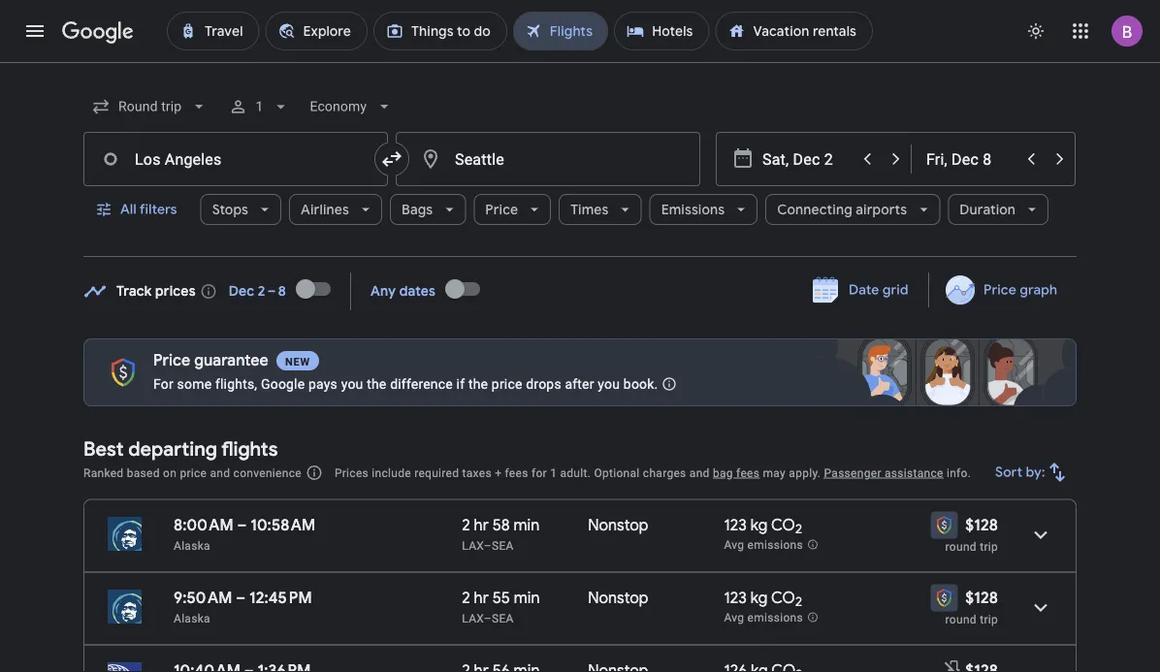 Task type: describe. For each thing, give the bounding box(es) containing it.
new
[[285, 356, 310, 368]]

based
[[127, 466, 160, 480]]

sort by: button
[[988, 449, 1077, 496]]

12:45 pm
[[249, 588, 312, 608]]

nonstop flight. element for 2 hr 55 min
[[588, 588, 649, 611]]

Arrival time: 1:36 PM. text field
[[258, 661, 311, 672]]

any
[[371, 283, 396, 300]]

+
[[495, 466, 502, 480]]

best departing flights main content
[[83, 266, 1077, 672]]

leaves los angeles international airport at 9:50 am on saturday, december 2 and arrives at seattle-tacoma international airport at 12:45 pm on saturday, december 2. element
[[174, 588, 312, 608]]

none search field containing all filters
[[83, 83, 1077, 257]]

Departure time: 8:00 AM. text field
[[174, 515, 234, 535]]

learn more about ranking image
[[305, 464, 323, 482]]

bag
[[713, 466, 733, 480]]

may
[[763, 466, 786, 480]]

swap origin and destination. image
[[380, 147, 404, 171]]

price for price
[[485, 201, 518, 218]]

1 button
[[221, 83, 298, 130]]

round for 2 hr 58 min
[[946, 540, 977, 554]]

1 you from the left
[[341, 376, 363, 392]]

lax for 2 hr 55 min
[[462, 612, 484, 625]]

New feature text field
[[276, 351, 319, 371]]

convenience
[[233, 466, 302, 480]]

round trip for 2 hr 58 min
[[946, 540, 998, 554]]

all filters button
[[83, 186, 193, 233]]

total duration 2 hr 58 min. element
[[462, 515, 588, 538]]

2 inside 2 hr 58 min lax – sea
[[462, 515, 470, 535]]

date grid button
[[799, 273, 924, 308]]

pays
[[309, 376, 338, 392]]

emissions
[[661, 201, 725, 218]]

ranked
[[83, 466, 124, 480]]

bag fees button
[[713, 466, 760, 480]]

price for price guarantee
[[153, 351, 191, 371]]

leaves los angeles international airport at 10:40 am on saturday, december 2 and arrives at seattle-tacoma international airport at 1:36 pm on saturday, december 2. element
[[174, 661, 311, 672]]

ranked based on price and convenience
[[83, 466, 302, 480]]

after
[[565, 376, 594, 392]]

all
[[120, 201, 137, 218]]

1 inside best departing flights main content
[[550, 466, 557, 480]]

$128 for 2 hr 55 min
[[966, 588, 998, 608]]

– inside 9:50 am – 12:45 pm alaska
[[236, 588, 246, 608]]

difference
[[390, 376, 453, 392]]

123 for 2 hr 58 min
[[724, 515, 747, 535]]

min for 2 hr 55 min
[[514, 588, 540, 608]]

0 vertical spatial price
[[492, 376, 523, 392]]

123 kg co 2 for 2 hr 58 min
[[724, 515, 802, 538]]

this price for this flight doesn't include overhead bin access. if you need a carry-on bag, use the bags filter to update prices. image
[[942, 659, 966, 672]]

bags button
[[390, 186, 466, 233]]

best
[[83, 437, 124, 461]]

round for 2 hr 55 min
[[946, 613, 977, 626]]

assistance
[[885, 466, 944, 480]]

grid
[[883, 281, 909, 299]]

128 US dollars text field
[[966, 588, 998, 608]]

round trip for 2 hr 55 min
[[946, 613, 998, 626]]

flights,
[[215, 376, 257, 392]]

learn more about tracked prices image
[[200, 283, 217, 300]]

3 nonstop flight. element from the top
[[588, 661, 649, 672]]

8:00 am – 10:58 am alaska
[[174, 515, 316, 553]]

filters
[[140, 201, 177, 218]]

for
[[153, 376, 174, 392]]

Departure time: 10:40 AM. text field
[[174, 661, 241, 672]]

any dates
[[371, 283, 436, 300]]

1 and from the left
[[210, 466, 230, 480]]

lax for 2 hr 58 min
[[462, 539, 484, 553]]

adult.
[[560, 466, 591, 480]]

by:
[[1026, 464, 1046, 481]]

duration
[[960, 201, 1016, 218]]

airlines
[[301, 201, 349, 218]]

loading results progress bar
[[0, 62, 1160, 66]]

on
[[163, 466, 177, 480]]

for
[[532, 466, 547, 480]]

2 you from the left
[[598, 376, 620, 392]]

hr for 58
[[474, 515, 489, 535]]

9:50 am
[[174, 588, 232, 608]]

for some flights, google pays you the difference if the price drops after you book.
[[153, 376, 658, 392]]

8:00 am
[[174, 515, 234, 535]]

connecting
[[777, 201, 853, 218]]

Arrival time: 10:58 AM. text field
[[251, 515, 316, 535]]

google
[[261, 376, 305, 392]]

sort
[[996, 464, 1023, 481]]

include
[[372, 466, 411, 480]]

avg for 2 hr 55 min
[[724, 611, 744, 625]]

change appearance image
[[1013, 8, 1059, 54]]

departing
[[128, 437, 217, 461]]

connecting airports
[[777, 201, 908, 218]]

2 and from the left
[[690, 466, 710, 480]]

0 horizontal spatial price
[[180, 466, 207, 480]]

price graph button
[[933, 273, 1073, 308]]

dates
[[399, 283, 436, 300]]

Return text field
[[927, 133, 1016, 185]]

connecting airports button
[[766, 186, 940, 233]]

stops button
[[201, 186, 281, 233]]

bags
[[402, 201, 433, 218]]

alaska for 9:50 am
[[174, 612, 210, 625]]

prices include required taxes + fees for 1 adult. optional charges and bag fees may apply. passenger assistance
[[335, 466, 944, 480]]

taxes
[[462, 466, 492, 480]]

duration button
[[948, 186, 1049, 233]]

airports
[[856, 201, 908, 218]]

hr for 55
[[474, 588, 489, 608]]

graph
[[1020, 281, 1058, 299]]

book.
[[624, 376, 658, 392]]

1 inside popup button
[[255, 98, 263, 114]]

track prices
[[116, 283, 196, 300]]

apply.
[[789, 466, 821, 480]]

Departure text field
[[763, 133, 852, 185]]



Task type: locate. For each thing, give the bounding box(es) containing it.
price button
[[474, 186, 551, 233]]

emissions for 2 hr 55 min
[[748, 611, 803, 625]]

0 vertical spatial min
[[514, 515, 540, 535]]

price inside button
[[984, 281, 1017, 299]]

co for 2 hr 55 min
[[771, 588, 795, 608]]

0 horizontal spatial 1
[[255, 98, 263, 114]]

stops
[[212, 201, 248, 218]]

2 hr 58 min lax – sea
[[462, 515, 540, 553]]

2 lax from the top
[[462, 612, 484, 625]]

main menu image
[[23, 19, 47, 43]]

1 fees from the left
[[505, 466, 528, 480]]

1 co from the top
[[771, 515, 795, 535]]

2 hr 55 min lax – sea
[[462, 588, 540, 625]]

price guarantee
[[153, 351, 269, 371]]

0 vertical spatial alaska
[[174, 539, 210, 553]]

fees right bag on the bottom of page
[[736, 466, 760, 480]]

2 inside 2 hr 55 min lax – sea
[[462, 588, 470, 608]]

1 $128 from the top
[[966, 515, 998, 535]]

1 vertical spatial avg emissions
[[724, 611, 803, 625]]

total duration 2 hr 56 min. element
[[462, 661, 588, 672]]

1 vertical spatial 123
[[724, 588, 747, 608]]

1 horizontal spatial price
[[485, 201, 518, 218]]

and
[[210, 466, 230, 480], [690, 466, 710, 480]]

1 kg from the top
[[751, 515, 768, 535]]

lax inside 2 hr 58 min lax – sea
[[462, 539, 484, 553]]

price for price graph
[[984, 281, 1017, 299]]

1 avg emissions from the top
[[724, 539, 803, 552]]

$128 for 2 hr 58 min
[[966, 515, 998, 535]]

0 vertical spatial nonstop flight. element
[[588, 515, 649, 538]]

1 horizontal spatial fees
[[736, 466, 760, 480]]

guarantee
[[194, 351, 269, 371]]

best departing flights
[[83, 437, 278, 461]]

sea inside 2 hr 58 min lax – sea
[[492, 539, 514, 553]]

None text field
[[83, 132, 388, 186], [396, 132, 700, 186], [83, 132, 388, 186], [396, 132, 700, 186]]

1 nonstop from the top
[[588, 515, 649, 535]]

2 the from the left
[[469, 376, 488, 392]]

round trip down 128 us dollars text field
[[946, 613, 998, 626]]

1 vertical spatial price
[[984, 281, 1017, 299]]

times button
[[559, 186, 642, 233]]

1 horizontal spatial you
[[598, 376, 620, 392]]

0 vertical spatial nonstop
[[588, 515, 649, 535]]

0 vertical spatial $128
[[966, 515, 998, 535]]

0 horizontal spatial you
[[341, 376, 363, 392]]

and left bag on the bottom of page
[[690, 466, 710, 480]]

2 avg emissions from the top
[[724, 611, 803, 625]]

0 vertical spatial price
[[485, 201, 518, 218]]

1 vertical spatial price
[[180, 466, 207, 480]]

optional
[[594, 466, 640, 480]]

and down the flights
[[210, 466, 230, 480]]

2
[[462, 515, 470, 535], [795, 521, 802, 538], [462, 588, 470, 608], [795, 594, 802, 610]]

0 vertical spatial 123
[[724, 515, 747, 535]]

0 vertical spatial avg emissions
[[724, 539, 803, 552]]

some
[[177, 376, 212, 392]]

avg
[[724, 539, 744, 552], [724, 611, 744, 625]]

1 the from the left
[[367, 376, 387, 392]]

passenger
[[824, 466, 882, 480]]

you right pays
[[341, 376, 363, 392]]

1 round from the top
[[946, 540, 977, 554]]

price right bags popup button
[[485, 201, 518, 218]]

airlines button
[[289, 186, 382, 233]]

0 horizontal spatial fees
[[505, 466, 528, 480]]

2 trip from the top
[[980, 613, 998, 626]]

0 vertical spatial lax
[[462, 539, 484, 553]]

– right 8:00 am
[[237, 515, 247, 535]]

round down $128 text box
[[946, 540, 977, 554]]

price inside 'popup button'
[[485, 201, 518, 218]]

2 nonstop flight. element from the top
[[588, 588, 649, 611]]

sea down 55
[[492, 612, 514, 625]]

round trip
[[946, 540, 998, 554], [946, 613, 998, 626]]

0 vertical spatial 1
[[255, 98, 263, 114]]

0 vertical spatial sea
[[492, 539, 514, 553]]

0 vertical spatial hr
[[474, 515, 489, 535]]

1 vertical spatial nonstop
[[588, 588, 649, 608]]

price
[[485, 201, 518, 218], [984, 281, 1017, 299], [153, 351, 191, 371]]

2 123 from the top
[[724, 588, 747, 608]]

total duration 2 hr 55 min. element
[[462, 588, 588, 611]]

1 vertical spatial alaska
[[174, 612, 210, 625]]

0 horizontal spatial and
[[210, 466, 230, 480]]

prices
[[155, 283, 196, 300]]

2 horizontal spatial price
[[984, 281, 1017, 299]]

min inside 2 hr 55 min lax – sea
[[514, 588, 540, 608]]

2 alaska from the top
[[174, 612, 210, 625]]

0 vertical spatial avg
[[724, 539, 744, 552]]

sort by:
[[996, 464, 1046, 481]]

None field
[[83, 89, 217, 124], [302, 89, 402, 124], [83, 89, 217, 124], [302, 89, 402, 124]]

price left the drops
[[492, 376, 523, 392]]

2 co from the top
[[771, 588, 795, 608]]

None search field
[[83, 83, 1077, 257]]

1 horizontal spatial 1
[[550, 466, 557, 480]]

track
[[116, 283, 152, 300]]

0 vertical spatial round trip
[[946, 540, 998, 554]]

passenger assistance button
[[824, 466, 944, 480]]

hr left 55
[[474, 588, 489, 608]]

– inside 2 hr 55 min lax – sea
[[484, 612, 492, 625]]

2 emissions from the top
[[748, 611, 803, 625]]

kg for 2 hr 55 min
[[751, 588, 768, 608]]

alaska inside 9:50 am – 12:45 pm alaska
[[174, 612, 210, 625]]

leaves los angeles international airport at 8:00 am on saturday, december 2 and arrives at seattle-tacoma international airport at 10:58 am on saturday, december 2. element
[[174, 515, 316, 535]]

2 round trip from the top
[[946, 613, 998, 626]]

1 nonstop flight. element from the top
[[588, 515, 649, 538]]

1 horizontal spatial price
[[492, 376, 523, 392]]

learn more about price guarantee image
[[646, 361, 693, 407]]

you right after
[[598, 376, 620, 392]]

2 min from the top
[[514, 588, 540, 608]]

1 vertical spatial round
[[946, 613, 977, 626]]

hr left 58
[[474, 515, 489, 535]]

2 – 8
[[258, 283, 286, 300]]

alaska
[[174, 539, 210, 553], [174, 612, 210, 625]]

1 vertical spatial nonstop flight. element
[[588, 588, 649, 611]]

kg
[[751, 515, 768, 535], [751, 588, 768, 608]]

1 horizontal spatial the
[[469, 376, 488, 392]]

– right departure time: 9:50 am. text field
[[236, 588, 246, 608]]

1 vertical spatial 123 kg co 2
[[724, 588, 802, 610]]

2 round from the top
[[946, 613, 977, 626]]

1
[[255, 98, 263, 114], [550, 466, 557, 480]]

9:50 am – 12:45 pm alaska
[[174, 588, 312, 625]]

1 vertical spatial 1
[[550, 466, 557, 480]]

min for 2 hr 58 min
[[514, 515, 540, 535]]

round
[[946, 540, 977, 554], [946, 613, 977, 626]]

– down total duration 2 hr 55 min. element in the bottom of the page
[[484, 612, 492, 625]]

if
[[457, 376, 465, 392]]

2 fees from the left
[[736, 466, 760, 480]]

fees right +
[[505, 466, 528, 480]]

1 min from the top
[[514, 515, 540, 535]]

hr inside 2 hr 55 min lax – sea
[[474, 588, 489, 608]]

1 vertical spatial avg
[[724, 611, 744, 625]]

the
[[367, 376, 387, 392], [469, 376, 488, 392]]

1 avg from the top
[[724, 539, 744, 552]]

1 vertical spatial co
[[771, 588, 795, 608]]

0 vertical spatial trip
[[980, 540, 998, 554]]

nonstop flight. element
[[588, 515, 649, 538], [588, 588, 649, 611], [588, 661, 649, 672]]

lax down total duration 2 hr 55 min. element in the bottom of the page
[[462, 612, 484, 625]]

1 vertical spatial sea
[[492, 612, 514, 625]]

1 emissions from the top
[[748, 539, 803, 552]]

alaska down '8:00 am' text box
[[174, 539, 210, 553]]

$128
[[966, 515, 998, 535], [966, 588, 998, 608]]

1 lax from the top
[[462, 539, 484, 553]]

round down 128 us dollars text field
[[946, 613, 977, 626]]

58
[[493, 515, 510, 535]]

price graph
[[984, 281, 1058, 299]]

–
[[237, 515, 247, 535], [484, 539, 492, 553], [236, 588, 246, 608], [484, 612, 492, 625]]

prices
[[335, 466, 369, 480]]

1 123 kg co 2 from the top
[[724, 515, 802, 538]]

trip
[[980, 540, 998, 554], [980, 613, 998, 626]]

the left difference
[[367, 376, 387, 392]]

lax down total duration 2 hr 58 min. element
[[462, 539, 484, 553]]

0 vertical spatial 123 kg co 2
[[724, 515, 802, 538]]

round trip down $128 text box
[[946, 540, 998, 554]]

trip for 2 hr 55 min
[[980, 613, 998, 626]]

– inside 2 hr 58 min lax – sea
[[484, 539, 492, 553]]

1 hr from the top
[[474, 515, 489, 535]]

1 vertical spatial min
[[514, 588, 540, 608]]

date
[[849, 281, 880, 299]]

alaska for 8:00 am
[[174, 539, 210, 553]]

nonstop for 2 hr 55 min
[[588, 588, 649, 608]]

charges
[[643, 466, 687, 480]]

you
[[341, 376, 363, 392], [598, 376, 620, 392]]

price up for
[[153, 351, 191, 371]]

Departure time: 9:50 AM. text field
[[174, 588, 232, 608]]

1 horizontal spatial and
[[690, 466, 710, 480]]

fees
[[505, 466, 528, 480], [736, 466, 760, 480]]

flight details. leaves los angeles international airport at 8:00 am on saturday, december 2 and arrives at seattle-tacoma international airport at 10:58 am on saturday, december 2. image
[[1018, 512, 1064, 558]]

hr
[[474, 515, 489, 535], [474, 588, 489, 608]]

128 US dollars text field
[[966, 661, 998, 672]]

sea for 58
[[492, 539, 514, 553]]

all filters
[[120, 201, 177, 218]]

times
[[571, 201, 609, 218]]

lax inside 2 hr 55 min lax – sea
[[462, 612, 484, 625]]

1 vertical spatial kg
[[751, 588, 768, 608]]

1 round trip from the top
[[946, 540, 998, 554]]

the right the if
[[469, 376, 488, 392]]

emissions button
[[650, 186, 758, 233]]

123 kg co 2 for 2 hr 55 min
[[724, 588, 802, 610]]

price left graph on the top
[[984, 281, 1017, 299]]

2 sea from the top
[[492, 612, 514, 625]]

min inside 2 hr 58 min lax – sea
[[514, 515, 540, 535]]

0 vertical spatial emissions
[[748, 539, 803, 552]]

alaska down 9:50 am on the bottom left of page
[[174, 612, 210, 625]]

1 123 from the top
[[724, 515, 747, 535]]

avg emissions for 2 hr 58 min
[[724, 539, 803, 552]]

drops
[[526, 376, 562, 392]]

55
[[493, 588, 510, 608]]

1 sea from the top
[[492, 539, 514, 553]]

1 trip from the top
[[980, 540, 998, 554]]

emissions for 2 hr 58 min
[[748, 539, 803, 552]]

dec 2 – 8
[[229, 283, 286, 300]]

dec
[[229, 283, 255, 300]]

trip for 2 hr 58 min
[[980, 540, 998, 554]]

nonstop for 2 hr 58 min
[[588, 515, 649, 535]]

10:58 am
[[251, 515, 316, 535]]

1 vertical spatial $128
[[966, 588, 998, 608]]

co for 2 hr 58 min
[[771, 515, 795, 535]]

2 123 kg co 2 from the top
[[724, 588, 802, 610]]

nonstop
[[588, 515, 649, 535], [588, 588, 649, 608]]

avg emissions for 2 hr 55 min
[[724, 611, 803, 625]]

2 avg from the top
[[724, 611, 744, 625]]

0 vertical spatial round
[[946, 540, 977, 554]]

flight details. leaves los angeles international airport at 9:50 am on saturday, december 2 and arrives at seattle-tacoma international airport at 12:45 pm on saturday, december 2. image
[[1018, 585, 1064, 631]]

1 vertical spatial emissions
[[748, 611, 803, 625]]

alaska inside 8:00 am – 10:58 am alaska
[[174, 539, 210, 553]]

Arrival time: 12:45 PM. text field
[[249, 588, 312, 608]]

avg for 2 hr 58 min
[[724, 539, 744, 552]]

2 nonstop from the top
[[588, 588, 649, 608]]

find the best price region
[[83, 266, 1077, 323]]

lax
[[462, 539, 484, 553], [462, 612, 484, 625]]

trip down $128 text box
[[980, 540, 998, 554]]

required
[[414, 466, 459, 480]]

$128 left 'flight details. leaves los angeles international airport at 9:50 am on saturday, december 2 and arrives at seattle-tacoma international airport at 12:45 pm on saturday, december 2.' icon
[[966, 588, 998, 608]]

min right 58
[[514, 515, 540, 535]]

sea inside 2 hr 55 min lax – sea
[[492, 612, 514, 625]]

avg emissions
[[724, 539, 803, 552], [724, 611, 803, 625]]

1 vertical spatial lax
[[462, 612, 484, 625]]

nonstop flight. element for 2 hr 58 min
[[588, 515, 649, 538]]

1 vertical spatial hr
[[474, 588, 489, 608]]

2 vertical spatial nonstop flight. element
[[588, 661, 649, 672]]

0 horizontal spatial price
[[153, 351, 191, 371]]

1 vertical spatial round trip
[[946, 613, 998, 626]]

trip down 128 us dollars text field
[[980, 613, 998, 626]]

2 kg from the top
[[751, 588, 768, 608]]

date grid
[[849, 281, 909, 299]]

2 hr from the top
[[474, 588, 489, 608]]

$128 down sort
[[966, 515, 998, 535]]

flights
[[221, 437, 278, 461]]

123 for 2 hr 55 min
[[724, 588, 747, 608]]

– inside 8:00 am – 10:58 am alaska
[[237, 515, 247, 535]]

0 vertical spatial kg
[[751, 515, 768, 535]]

min right 55
[[514, 588, 540, 608]]

kg for 2 hr 58 min
[[751, 515, 768, 535]]

0 vertical spatial co
[[771, 515, 795, 535]]

2 $128 from the top
[[966, 588, 998, 608]]

hr inside 2 hr 58 min lax – sea
[[474, 515, 489, 535]]

128 US dollars text field
[[966, 515, 998, 535]]

sea
[[492, 539, 514, 553], [492, 612, 514, 625]]

sea for 55
[[492, 612, 514, 625]]

1 vertical spatial trip
[[980, 613, 998, 626]]

sea down 58
[[492, 539, 514, 553]]

1 alaska from the top
[[174, 539, 210, 553]]

– down total duration 2 hr 58 min. element
[[484, 539, 492, 553]]

2 vertical spatial price
[[153, 351, 191, 371]]

0 horizontal spatial the
[[367, 376, 387, 392]]

price right on
[[180, 466, 207, 480]]



Task type: vqa. For each thing, say whether or not it's contained in the screenshot.
Total duration 1 hr 10 min. ELEMENT to the bottom
no



